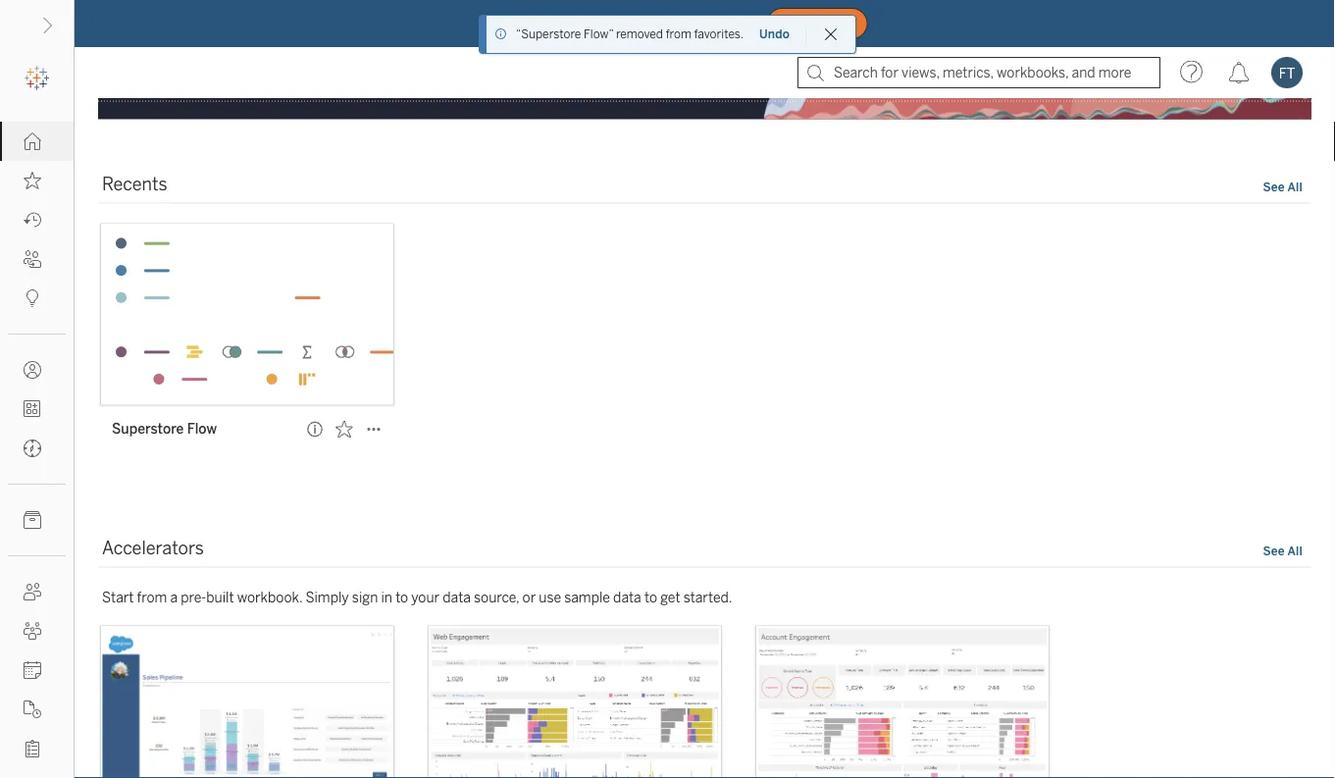 Task type: vqa. For each thing, say whether or not it's contained in the screenshot.
rightmost to
yes



Task type: describe. For each thing, give the bounding box(es) containing it.
sample
[[565, 589, 610, 605]]

navigation panel element
[[0, 59, 74, 778]]

2 data from the left
[[614, 589, 642, 605]]

"superstore
[[516, 27, 581, 41]]

start from a pre-built workbook. simply sign in to your data source, or use sample data to get started.
[[102, 589, 733, 605]]

a
[[170, 589, 178, 605]]

0 vertical spatial in
[[681, 14, 693, 31]]

started.
[[684, 589, 733, 605]]

have
[[569, 14, 600, 31]]

built
[[206, 589, 234, 605]]

pre-
[[181, 589, 206, 605]]

get
[[661, 589, 681, 605]]

main navigation. press the up and down arrow keys to access links. element
[[0, 122, 74, 778]]

buy
[[792, 17, 814, 30]]

13
[[603, 14, 618, 31]]

see all for accelerators
[[1264, 544, 1303, 558]]

undo
[[760, 27, 790, 41]]

see all for recents
[[1264, 180, 1303, 194]]

or
[[523, 589, 536, 605]]

you
[[542, 14, 565, 31]]

0 horizontal spatial your
[[412, 589, 440, 605]]

recents
[[102, 174, 167, 195]]

see for accelerators
[[1264, 544, 1285, 558]]

now
[[817, 17, 844, 30]]

simply
[[306, 589, 349, 605]]

Search for views, metrics, workbooks, and more text field
[[798, 57, 1161, 88]]

source,
[[474, 589, 520, 605]]

superstore flow
[[112, 421, 217, 437]]

workbook.
[[237, 589, 303, 605]]



Task type: locate. For each thing, give the bounding box(es) containing it.
1 horizontal spatial in
[[681, 14, 693, 31]]

0 horizontal spatial data
[[443, 589, 471, 605]]

to left get
[[645, 589, 658, 605]]

trial.
[[730, 14, 759, 31]]

see all link for recents
[[1263, 177, 1304, 198]]

0 horizontal spatial to
[[396, 589, 409, 605]]

see all link
[[1263, 177, 1304, 198], [1263, 541, 1304, 562]]

0 vertical spatial all
[[1288, 180, 1303, 194]]

1 horizontal spatial from
[[666, 27, 692, 41]]

1 data from the left
[[443, 589, 471, 605]]

1 see all from the top
[[1264, 180, 1303, 194]]

use
[[539, 589, 562, 605]]

"superstore flow" removed from favorites.
[[516, 27, 744, 41]]

info image
[[494, 27, 508, 41]]

from right removed
[[666, 27, 692, 41]]

1 horizontal spatial to
[[645, 589, 658, 605]]

all for accelerators
[[1288, 544, 1303, 558]]

1 vertical spatial see
[[1264, 544, 1285, 558]]

from left the a
[[137, 589, 167, 605]]

0 vertical spatial see
[[1264, 180, 1285, 194]]

2 see all link from the top
[[1263, 541, 1304, 562]]

data left source,
[[443, 589, 471, 605]]

accelerators
[[102, 538, 204, 559]]

to
[[396, 589, 409, 605], [645, 589, 658, 605]]

see
[[1264, 180, 1285, 194], [1264, 544, 1285, 558]]

1 all from the top
[[1288, 180, 1303, 194]]

2 see from the top
[[1264, 544, 1285, 558]]

from
[[666, 27, 692, 41], [137, 589, 167, 605]]

"superstore flow" removed from favorites. alert
[[516, 26, 744, 43]]

in right 'left'
[[681, 14, 693, 31]]

data
[[443, 589, 471, 605], [614, 589, 642, 605]]

your right sign
[[412, 589, 440, 605]]

to right sign
[[396, 589, 409, 605]]

flow
[[187, 421, 217, 437]]

2 see all from the top
[[1264, 544, 1303, 558]]

0 vertical spatial your
[[697, 14, 726, 31]]

undo link
[[759, 26, 791, 42]]

see all
[[1264, 180, 1303, 194], [1264, 544, 1303, 558]]

favorites.
[[695, 27, 744, 41]]

left
[[656, 14, 677, 31]]

see for recents
[[1264, 180, 1285, 194]]

in right sign
[[381, 589, 393, 605]]

1 vertical spatial in
[[381, 589, 393, 605]]

your left trial.
[[697, 14, 726, 31]]

0 vertical spatial see all link
[[1263, 177, 1304, 198]]

data right sample
[[614, 589, 642, 605]]

buy now
[[792, 17, 844, 30]]

1 vertical spatial see all link
[[1263, 541, 1304, 562]]

you have 13 days left in your trial.
[[542, 14, 759, 31]]

0 vertical spatial from
[[666, 27, 692, 41]]

all for recents
[[1288, 180, 1303, 194]]

1 vertical spatial from
[[137, 589, 167, 605]]

flow"
[[584, 27, 614, 41]]

0 horizontal spatial from
[[137, 589, 167, 605]]

sign
[[352, 589, 378, 605]]

1 horizontal spatial your
[[697, 14, 726, 31]]

superstore
[[112, 421, 184, 437]]

1 see all link from the top
[[1263, 177, 1304, 198]]

removed
[[616, 27, 663, 41]]

1 horizontal spatial data
[[614, 589, 642, 605]]

1 see from the top
[[1264, 180, 1285, 194]]

1 vertical spatial see all
[[1264, 544, 1303, 558]]

from inside ""superstore flow" removed from favorites." alert
[[666, 27, 692, 41]]

0 horizontal spatial in
[[381, 589, 393, 605]]

1 vertical spatial your
[[412, 589, 440, 605]]

2 to from the left
[[645, 589, 658, 605]]

see all link for accelerators
[[1263, 541, 1304, 562]]

2 all from the top
[[1288, 544, 1303, 558]]

all
[[1288, 180, 1303, 194], [1288, 544, 1303, 558]]

1 vertical spatial all
[[1288, 544, 1303, 558]]

buy now button
[[767, 8, 868, 39]]

days
[[622, 14, 653, 31]]

in
[[681, 14, 693, 31], [381, 589, 393, 605]]

your
[[697, 14, 726, 31], [412, 589, 440, 605]]

start
[[102, 589, 134, 605]]

0 vertical spatial see all
[[1264, 180, 1303, 194]]

1 to from the left
[[396, 589, 409, 605]]



